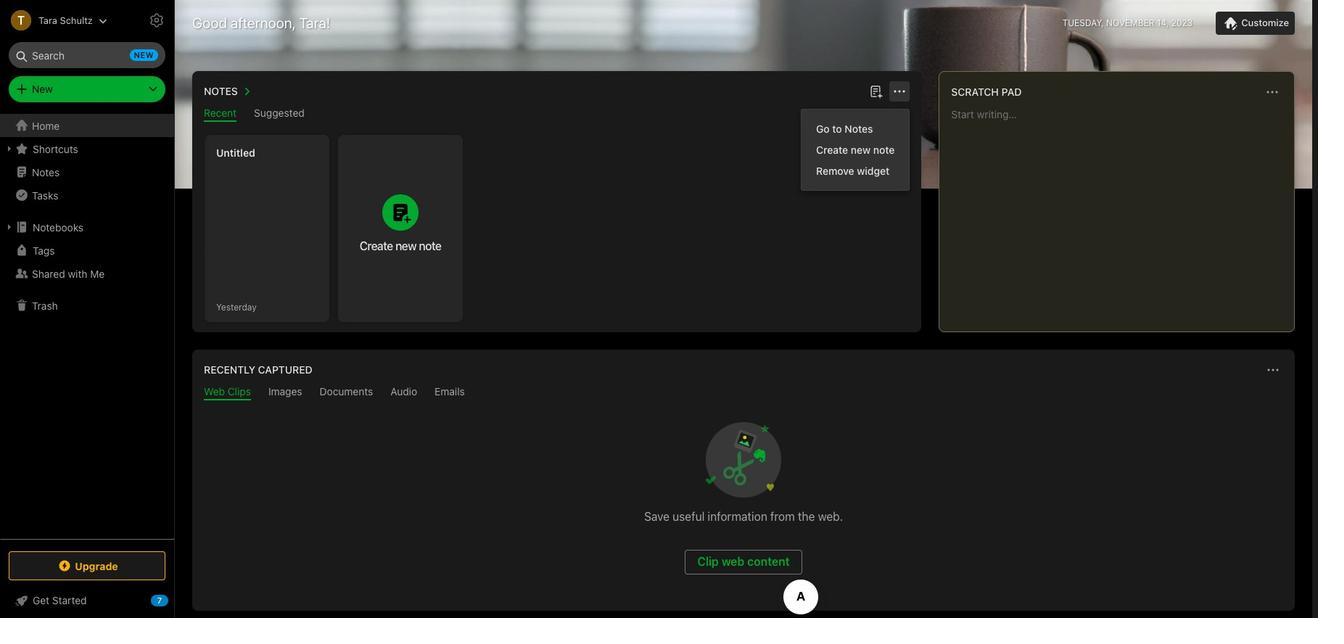 Task type: vqa. For each thing, say whether or not it's contained in the screenshot.
group
no



Task type: describe. For each thing, give the bounding box(es) containing it.
documents
[[320, 385, 373, 398]]

recently captured button
[[201, 361, 312, 379]]

documents tab
[[320, 385, 373, 400]]

emails
[[435, 385, 465, 398]]

remove widget link
[[802, 160, 909, 181]]

notes link
[[0, 160, 173, 184]]

new inside button
[[395, 239, 416, 252]]

Account field
[[0, 6, 107, 35]]

audio tab
[[390, 385, 417, 400]]

new button
[[9, 76, 165, 102]]

tara
[[38, 14, 57, 26]]

create inside dropdown list menu
[[816, 144, 848, 156]]

trash
[[32, 299, 58, 312]]

untitled
[[216, 147, 255, 159]]

to
[[832, 123, 842, 135]]

get
[[33, 594, 49, 606]]

afternoon,
[[231, 15, 296, 31]]

Search text field
[[19, 42, 155, 68]]

more actions field for scratch pad
[[1262, 82, 1283, 102]]

tasks button
[[0, 184, 173, 207]]

tuesday,
[[1062, 17, 1104, 28]]

emails tab
[[435, 385, 465, 400]]

home link
[[0, 114, 174, 137]]

started
[[52, 594, 87, 606]]

pad
[[1001, 86, 1022, 98]]

go to notes link
[[802, 118, 909, 139]]

shared with me link
[[0, 262, 173, 285]]

more actions field for recently captured
[[1263, 360, 1283, 380]]

clip web content button
[[685, 550, 802, 575]]

save
[[644, 510, 670, 523]]

tags button
[[0, 239, 173, 262]]

7
[[157, 596, 162, 605]]

images
[[268, 385, 302, 398]]

14,
[[1157, 17, 1169, 28]]

content
[[747, 555, 790, 568]]

remove
[[816, 165, 854, 177]]

tara schultz
[[38, 14, 93, 26]]

with
[[68, 267, 87, 280]]

Start writing… text field
[[951, 108, 1293, 320]]

suggested tab
[[254, 107, 305, 122]]

yesterday
[[216, 301, 257, 312]]

good
[[192, 15, 227, 31]]

notes inside dropdown list menu
[[845, 123, 873, 135]]

remove widget
[[816, 165, 890, 177]]

create new note inside button
[[360, 239, 441, 252]]

recently
[[204, 363, 255, 376]]

notes button
[[201, 83, 255, 100]]

web clips tab
[[204, 385, 251, 400]]

2023
[[1171, 17, 1193, 28]]

audio
[[390, 385, 417, 398]]

dropdown list menu
[[802, 118, 909, 181]]

shared with me
[[32, 267, 105, 280]]

note inside button
[[419, 239, 441, 252]]

tree containing home
[[0, 114, 174, 538]]

notes inside button
[[204, 85, 238, 97]]

web.
[[818, 510, 843, 523]]

tuesday, november 14, 2023
[[1062, 17, 1193, 28]]

tab list for recently captured
[[195, 385, 1292, 400]]

Help and Learning task checklist field
[[0, 589, 174, 612]]



Task type: locate. For each thing, give the bounding box(es) containing it.
expand notebooks image
[[4, 221, 15, 233]]

0 vertical spatial more actions image
[[891, 83, 908, 100]]

more actions image
[[891, 83, 908, 100], [1264, 361, 1282, 379]]

notes up recent
[[204, 85, 238, 97]]

web
[[204, 385, 225, 398]]

2 tab list from the top
[[195, 385, 1292, 400]]

tab list containing web clips
[[195, 385, 1292, 400]]

0 horizontal spatial note
[[419, 239, 441, 252]]

create new note inside dropdown list menu
[[816, 144, 895, 156]]

tab list
[[195, 107, 919, 122], [195, 385, 1292, 400]]

click to collapse image
[[169, 591, 180, 609]]

web clips tab panel
[[192, 400, 1295, 611]]

1 vertical spatial note
[[419, 239, 441, 252]]

suggested
[[254, 107, 305, 119]]

0 horizontal spatial create new note
[[360, 239, 441, 252]]

2 vertical spatial notes
[[32, 166, 60, 178]]

0 horizontal spatial create
[[360, 239, 393, 252]]

november
[[1106, 17, 1155, 28]]

from
[[770, 510, 795, 523]]

create inside button
[[360, 239, 393, 252]]

1 horizontal spatial create new note
[[816, 144, 895, 156]]

0 vertical spatial note
[[873, 144, 895, 156]]

notes up create new note link
[[845, 123, 873, 135]]

1 vertical spatial create new note
[[360, 239, 441, 252]]

clip
[[697, 555, 719, 568]]

note inside dropdown list menu
[[873, 144, 895, 156]]

upgrade
[[75, 560, 118, 572]]

upgrade button
[[9, 551, 165, 580]]

note
[[873, 144, 895, 156], [419, 239, 441, 252]]

recently captured
[[204, 363, 312, 376]]

the
[[798, 510, 815, 523]]

create new note
[[816, 144, 895, 156], [360, 239, 441, 252]]

notes up tasks
[[32, 166, 60, 178]]

1 vertical spatial more actions image
[[1264, 361, 1282, 379]]

shared
[[32, 267, 65, 280]]

new
[[134, 50, 154, 59], [851, 144, 871, 156], [395, 239, 416, 252]]

2 vertical spatial new
[[395, 239, 416, 252]]

tab list for notes
[[195, 107, 919, 122]]

1 horizontal spatial notes
[[204, 85, 238, 97]]

1 horizontal spatial new
[[395, 239, 416, 252]]

create new note link
[[802, 139, 909, 160]]

go
[[816, 123, 830, 135]]

new inside dropdown list menu
[[851, 144, 871, 156]]

0 vertical spatial tab list
[[195, 107, 919, 122]]

1 tab list from the top
[[195, 107, 919, 122]]

good afternoon, tara!
[[192, 15, 330, 31]]

1 vertical spatial notes
[[845, 123, 873, 135]]

1 vertical spatial tab list
[[195, 385, 1292, 400]]

customize button
[[1216, 12, 1295, 35]]

1 horizontal spatial more actions image
[[1264, 361, 1282, 379]]

2 horizontal spatial new
[[851, 144, 871, 156]]

save useful information from the web.
[[644, 510, 843, 523]]

web
[[722, 555, 745, 568]]

clips
[[228, 385, 251, 398]]

tab list containing recent
[[195, 107, 919, 122]]

trash link
[[0, 294, 173, 317]]

scratch pad
[[951, 86, 1022, 98]]

more actions image
[[1264, 83, 1281, 101]]

scratch
[[951, 86, 999, 98]]

0 vertical spatial create new note
[[816, 144, 895, 156]]

new
[[32, 83, 53, 95]]

0 horizontal spatial notes
[[32, 166, 60, 178]]

recent
[[204, 107, 237, 119]]

scratch pad button
[[948, 83, 1022, 101]]

images tab
[[268, 385, 302, 400]]

1 horizontal spatial note
[[873, 144, 895, 156]]

useful
[[673, 510, 705, 523]]

go to notes
[[816, 123, 873, 135]]

0 vertical spatial create
[[816, 144, 848, 156]]

1 vertical spatial create
[[360, 239, 393, 252]]

0 vertical spatial notes
[[204, 85, 238, 97]]

notebooks link
[[0, 215, 173, 239]]

0 horizontal spatial new
[[134, 50, 154, 59]]

tree
[[0, 114, 174, 538]]

get started
[[33, 594, 87, 606]]

create new note button
[[338, 135, 463, 322]]

0 vertical spatial new
[[134, 50, 154, 59]]

notes
[[204, 85, 238, 97], [845, 123, 873, 135], [32, 166, 60, 178]]

me
[[90, 267, 105, 280]]

recent tab
[[204, 107, 237, 122]]

home
[[32, 119, 60, 132]]

new search field
[[19, 42, 158, 68]]

settings image
[[148, 12, 165, 29]]

customize
[[1241, 17, 1289, 28]]

new inside search box
[[134, 50, 154, 59]]

notebooks
[[33, 221, 83, 233]]

clip web content
[[697, 555, 790, 568]]

captured
[[258, 363, 312, 376]]

information
[[708, 510, 767, 523]]

1 vertical spatial new
[[851, 144, 871, 156]]

widget
[[857, 165, 890, 177]]

web clips
[[204, 385, 251, 398]]

0 horizontal spatial more actions image
[[891, 83, 908, 100]]

2 horizontal spatial notes
[[845, 123, 873, 135]]

recent tab panel
[[192, 122, 922, 332]]

tags
[[33, 244, 55, 256]]

1 horizontal spatial create
[[816, 144, 848, 156]]

More actions field
[[890, 81, 910, 102], [1262, 82, 1283, 102], [1263, 360, 1283, 380]]

tasks
[[32, 189, 58, 201]]

shortcuts button
[[0, 137, 173, 160]]

schultz
[[60, 14, 93, 26]]

tara!
[[299, 15, 330, 31]]

create
[[816, 144, 848, 156], [360, 239, 393, 252]]

shortcuts
[[33, 143, 78, 155]]



